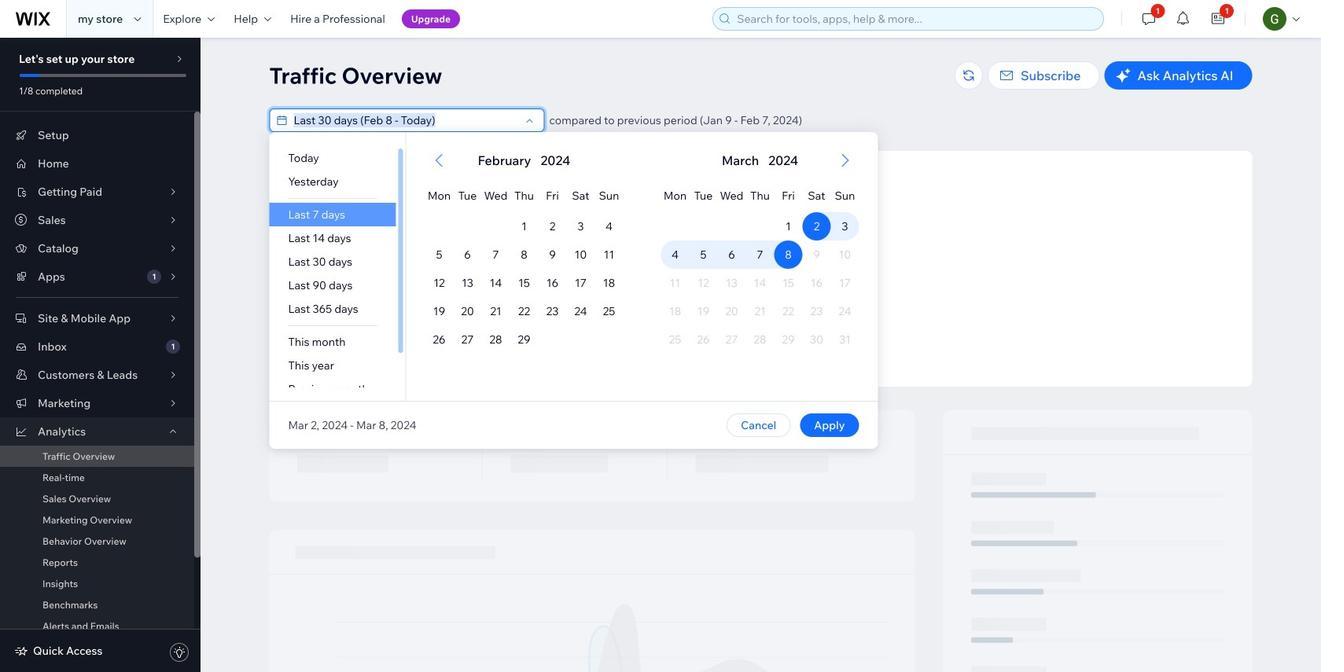 Task type: describe. For each thing, give the bounding box(es) containing it.
sidebar element
[[0, 38, 201, 672]]

1 grid from the left
[[406, 132, 642, 401]]

2 row group from the left
[[642, 212, 878, 401]]

1 alert from the left
[[473, 151, 575, 170]]



Task type: vqa. For each thing, say whether or not it's contained in the screenshot.
PROFESSIONAL
no



Task type: locate. For each thing, give the bounding box(es) containing it.
1 horizontal spatial alert
[[717, 151, 803, 170]]

Search for tools, apps, help & more... field
[[732, 8, 1099, 30]]

None field
[[289, 109, 520, 131]]

0 horizontal spatial alert
[[473, 151, 575, 170]]

saturday, march 2, 2024 cell
[[803, 212, 831, 241]]

row group
[[406, 212, 642, 401], [642, 212, 878, 401]]

friday, march 8, 2024 cell
[[774, 241, 803, 269]]

row
[[425, 175, 623, 212], [661, 175, 859, 212], [425, 212, 623, 241], [661, 212, 859, 241], [425, 241, 623, 269], [661, 241, 859, 269], [425, 269, 623, 297], [661, 269, 859, 297], [425, 297, 623, 326], [661, 297, 859, 326], [425, 326, 623, 354], [661, 326, 859, 354]]

1 row group from the left
[[406, 212, 642, 401]]

alert
[[473, 151, 575, 170], [717, 151, 803, 170]]

page skeleton image
[[269, 410, 1252, 672]]

list box
[[269, 146, 405, 401]]

2 grid from the left
[[642, 132, 878, 401]]

grid
[[406, 132, 642, 401], [642, 132, 878, 401]]

2 alert from the left
[[717, 151, 803, 170]]



